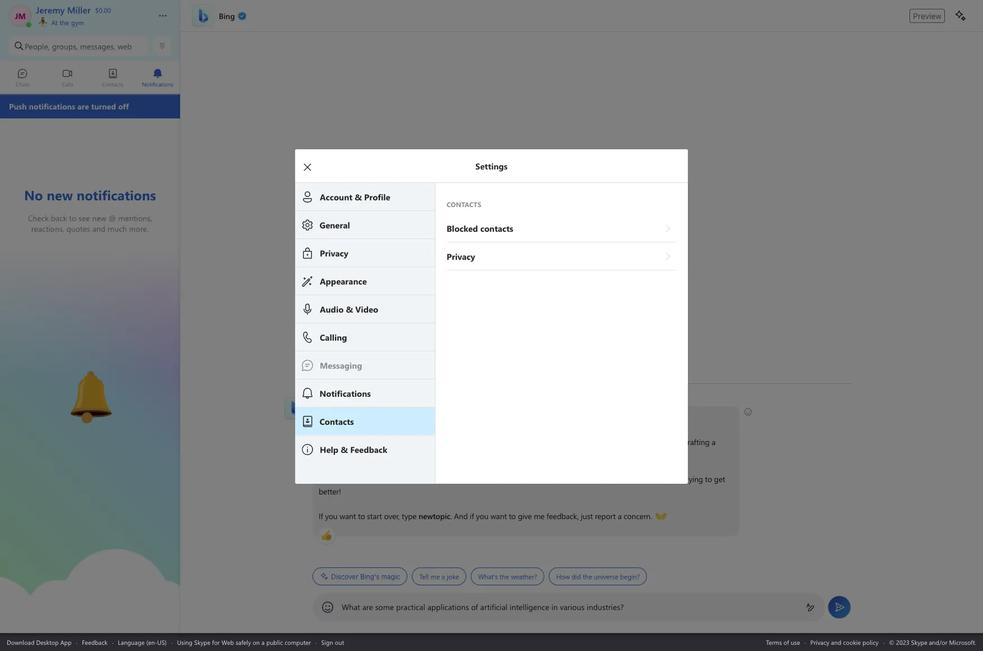 Task type: describe. For each thing, give the bounding box(es) containing it.
a right the 'on'
[[262, 638, 265, 647]]

1 i'm from the left
[[319, 474, 329, 485]]

give
[[518, 511, 532, 522]]

language
[[118, 638, 145, 647]]

download desktop app link
[[7, 638, 72, 647]]

say
[[511, 474, 522, 485]]

privacy and cookie policy
[[811, 638, 879, 647]]

what are some practical applications of artificial intelligence in various industries?
[[342, 602, 624, 613]]

universe
[[594, 572, 619, 581]]

a inside the ask me any type of question, like finding vegan restaurants in cambridge, itinerary for your trip to europe or drafting a story for curious kids. in groups, remember to mention me with @bing. i'm an ai preview, so i'm still learning. sometimes i might say something weird. don't get mad at me, i'm just trying to get better! if you want to start over, type
[[712, 437, 716, 448]]

various
[[560, 602, 585, 613]]

trip
[[626, 437, 637, 448]]

bell
[[56, 367, 71, 379]]

concern.
[[624, 511, 653, 522]]

better!
[[319, 486, 341, 497]]

feedback,
[[547, 511, 579, 522]]

weather?
[[511, 572, 538, 581]]

(openhands)
[[656, 510, 698, 521]]

finding
[[431, 437, 455, 448]]

language (en-us) link
[[118, 638, 167, 647]]

terms of use
[[767, 638, 801, 647]]

sometimes
[[446, 474, 484, 485]]

feedback
[[82, 638, 108, 647]]

a right report
[[618, 511, 622, 522]]

using
[[177, 638, 193, 647]]

what's the weather?
[[478, 572, 538, 581]]

on
[[253, 638, 260, 647]]

2 want from the left
[[491, 511, 507, 522]]

0 horizontal spatial i
[[408, 412, 410, 423]]

question,
[[385, 437, 416, 448]]

2 horizontal spatial you
[[476, 511, 489, 522]]

over,
[[384, 511, 400, 522]]

kids.
[[376, 449, 391, 460]]

safely
[[236, 638, 251, 647]]

0 horizontal spatial how
[[376, 412, 392, 423]]

out
[[335, 638, 344, 647]]

what's the weather? button
[[471, 568, 545, 586]]

gym
[[71, 18, 84, 27]]

computer
[[285, 638, 311, 647]]

2 horizontal spatial the
[[583, 572, 593, 581]]

terms
[[767, 638, 782, 647]]

is
[[349, 412, 354, 423]]

itinerary
[[568, 437, 595, 448]]

people, groups, messages, web
[[25, 41, 132, 51]]

restaurants
[[479, 437, 516, 448]]

1 get from the left
[[604, 474, 615, 485]]

at the gym
[[49, 18, 84, 27]]

ai
[[342, 474, 349, 485]]

like
[[418, 437, 429, 448]]

if
[[319, 511, 323, 522]]

people, groups, messages, web button
[[9, 36, 149, 56]]

language (en-us)
[[118, 638, 167, 647]]

tell
[[420, 572, 429, 581]]

policy
[[863, 638, 879, 647]]

1 horizontal spatial you
[[428, 412, 441, 423]]

bing,
[[313, 396, 327, 405]]

newtopic . and if you want to give me feedback, just report a concern.
[[419, 511, 655, 522]]

how did the universe begin?
[[557, 572, 640, 581]]

download
[[7, 638, 34, 647]]

magic
[[382, 572, 401, 581]]

am
[[344, 396, 354, 405]]

begin?
[[621, 572, 640, 581]]

ask
[[319, 437, 331, 448]]

i inside the ask me any type of question, like finding vegan restaurants in cambridge, itinerary for your trip to europe or drafting a story for curious kids. in groups, remember to mention me with @bing. i'm an ai preview, so i'm still learning. sometimes i might say something weird. don't get mad at me, i'm just trying to get better! if you want to start over, type
[[486, 474, 488, 485]]

industries?
[[587, 602, 624, 613]]

discover bing's magic
[[331, 572, 401, 581]]

preview
[[914, 11, 942, 20]]

1 vertical spatial of
[[471, 602, 478, 613]]

vegan
[[457, 437, 477, 448]]

people,
[[25, 41, 50, 51]]

to right trying
[[706, 474, 713, 485]]

(en-
[[146, 638, 157, 647]]

artificial
[[481, 602, 508, 613]]

want inside the ask me any type of question, like finding vegan restaurants in cambridge, itinerary for your trip to europe or drafting a story for curious kids. in groups, remember to mention me with @bing. i'm an ai preview, so i'm still learning. sometimes i might say something weird. don't get mad at me, i'm just trying to get better! if you want to start over, type
[[340, 511, 356, 522]]

bing
[[356, 412, 372, 423]]

of inside the ask me any type of question, like finding vegan restaurants in cambridge, itinerary for your trip to europe or drafting a story for curious kids. in groups, remember to mention me with @bing. i'm an ai preview, so i'm still learning. sometimes i might say something weird. don't get mad at me, i'm just trying to get better! if you want to start over, type
[[376, 437, 383, 448]]

.
[[451, 511, 452, 522]]

europe
[[648, 437, 672, 448]]

might
[[490, 474, 509, 485]]

at the gym button
[[36, 16, 147, 27]]

messages,
[[80, 41, 115, 51]]

me inside button
[[431, 572, 440, 581]]

just inside the ask me any type of question, like finding vegan restaurants in cambridge, itinerary for your trip to europe or drafting a story for curious kids. in groups, remember to mention me with @bing. i'm an ai preview, so i'm still learning. sometimes i might say something weird. don't get mad at me, i'm just trying to get better! if you want to start over, type
[[670, 474, 682, 485]]

start
[[367, 511, 382, 522]]

how inside button
[[557, 572, 570, 581]]

me,
[[643, 474, 655, 485]]

2 i'm from the left
[[390, 474, 400, 485]]



Task type: locate. For each thing, give the bounding box(es) containing it.
me right tell
[[431, 572, 440, 581]]

to
[[639, 437, 646, 448], [465, 449, 472, 460], [706, 474, 713, 485], [358, 511, 365, 522], [509, 511, 516, 522]]

the inside "button"
[[500, 572, 509, 581]]

0 vertical spatial how
[[376, 412, 392, 423]]

get left mad
[[604, 474, 615, 485]]

sign
[[321, 638, 333, 647]]

tab list
[[0, 63, 180, 94]]

help
[[412, 412, 426, 423]]

0 vertical spatial of
[[376, 437, 383, 448]]

and
[[454, 511, 468, 522]]

use
[[791, 638, 801, 647]]

web
[[118, 41, 132, 51]]

i'm right me,
[[657, 474, 668, 485]]

how
[[376, 412, 392, 423], [557, 572, 570, 581]]

type up "curious"
[[360, 437, 374, 448]]

for left web
[[212, 638, 220, 647]]

0 vertical spatial i
[[408, 412, 410, 423]]

just left trying
[[670, 474, 682, 485]]

to right trip
[[639, 437, 646, 448]]

1 horizontal spatial just
[[670, 474, 682, 485]]

groups, inside button
[[52, 41, 78, 51]]

to left start
[[358, 511, 365, 522]]

1 horizontal spatial type
[[402, 511, 417, 522]]

how right !
[[376, 412, 392, 423]]

1 vertical spatial groups,
[[401, 449, 426, 460]]

for left your
[[597, 437, 607, 448]]

the right the "at"
[[60, 18, 69, 27]]

1 horizontal spatial in
[[552, 602, 558, 613]]

i
[[408, 412, 410, 423], [486, 474, 488, 485]]

0 horizontal spatial i'm
[[319, 474, 329, 485]]

want left give
[[491, 511, 507, 522]]

the right what's
[[500, 572, 509, 581]]

2 vertical spatial for
[[212, 638, 220, 647]]

i'm right so
[[390, 474, 400, 485]]

intelligence
[[510, 602, 550, 613]]

type right over,
[[402, 511, 417, 522]]

cambridge,
[[527, 437, 566, 448]]

drafting
[[683, 437, 710, 448]]

applications
[[428, 602, 469, 613]]

i left might
[[486, 474, 488, 485]]

trying
[[684, 474, 704, 485]]

0 horizontal spatial want
[[340, 511, 356, 522]]

at
[[635, 474, 641, 485]]

a
[[712, 437, 716, 448], [618, 511, 622, 522], [442, 572, 445, 581], [262, 638, 265, 647]]

tell me a joke
[[420, 572, 459, 581]]

1 vertical spatial i
[[486, 474, 488, 485]]

how did the universe begin? button
[[549, 568, 648, 586]]

you
[[428, 412, 441, 423], [325, 511, 338, 522], [476, 511, 489, 522]]

privacy
[[811, 638, 830, 647]]

in up with
[[518, 437, 525, 448]]

1 vertical spatial how
[[557, 572, 570, 581]]

in inside the ask me any type of question, like finding vegan restaurants in cambridge, itinerary for your trip to europe or drafting a story for curious kids. in groups, remember to mention me with @bing. i'm an ai preview, so i'm still learning. sometimes i might say something weird. don't get mad at me, i'm just trying to get better! if you want to start over, type
[[518, 437, 525, 448]]

get
[[604, 474, 615, 485], [715, 474, 726, 485]]

cookie
[[844, 638, 861, 647]]

0 vertical spatial in
[[518, 437, 525, 448]]

can
[[394, 412, 405, 423]]

an
[[331, 474, 340, 485]]

1 horizontal spatial get
[[715, 474, 726, 485]]

a left joke
[[442, 572, 445, 581]]

1 horizontal spatial for
[[338, 449, 347, 460]]

practical
[[396, 602, 426, 613]]

1 vertical spatial type
[[402, 511, 417, 522]]

to down vegan
[[465, 449, 472, 460]]

0 horizontal spatial type
[[360, 437, 374, 448]]

report
[[595, 511, 616, 522]]

newtopic
[[419, 511, 451, 522]]

in left various
[[552, 602, 558, 613]]

me left with
[[504, 449, 515, 460]]

0 horizontal spatial in
[[518, 437, 525, 448]]

web
[[222, 638, 234, 647]]

preview,
[[351, 474, 378, 485]]

curious
[[349, 449, 374, 460]]

of left use
[[784, 638, 790, 647]]

0 vertical spatial just
[[670, 474, 682, 485]]

a right the "drafting"
[[712, 437, 716, 448]]

1 want from the left
[[340, 511, 356, 522]]

0 horizontal spatial just
[[581, 511, 593, 522]]

groups, down the like
[[401, 449, 426, 460]]

1 horizontal spatial groups,
[[401, 449, 426, 460]]

any
[[346, 437, 358, 448]]

what's
[[478, 572, 498, 581]]

me left any
[[333, 437, 344, 448]]

of
[[376, 437, 383, 448], [471, 602, 478, 613], [784, 638, 790, 647]]

hey,
[[319, 412, 333, 423]]

wednesday, november 8, 2023 heading
[[313, 371, 852, 391]]

!
[[372, 412, 374, 423]]

a inside button
[[442, 572, 445, 581]]

1 horizontal spatial want
[[491, 511, 507, 522]]

sign out
[[321, 638, 344, 647]]

1 vertical spatial in
[[552, 602, 558, 613]]

how left did
[[557, 572, 570, 581]]

some
[[375, 602, 394, 613]]

1 vertical spatial just
[[581, 511, 593, 522]]

using skype for web safely on a public computer link
[[177, 638, 311, 647]]

2 horizontal spatial for
[[597, 437, 607, 448]]

download desktop app
[[7, 638, 72, 647]]

don't
[[584, 474, 602, 485]]

at
[[51, 18, 58, 27]]

0 horizontal spatial you
[[325, 511, 338, 522]]

or
[[674, 437, 681, 448]]

2 horizontal spatial i'm
[[657, 474, 668, 485]]

1 horizontal spatial of
[[471, 602, 478, 613]]

0 vertical spatial for
[[597, 437, 607, 448]]

terms of use link
[[767, 638, 801, 647]]

groups, down at the gym
[[52, 41, 78, 51]]

2 vertical spatial of
[[784, 638, 790, 647]]

skype
[[194, 638, 211, 647]]

@bing.
[[533, 449, 557, 460]]

remember
[[428, 449, 463, 460]]

with
[[517, 449, 531, 460]]

mad
[[617, 474, 633, 485]]

did
[[572, 572, 581, 581]]

0 horizontal spatial groups,
[[52, 41, 78, 51]]

hey, this is bing ! how can i help you today?
[[319, 412, 467, 423]]

in
[[393, 449, 399, 460]]

2 get from the left
[[715, 474, 726, 485]]

0 horizontal spatial of
[[376, 437, 383, 448]]

i'm left an on the bottom left of the page
[[319, 474, 329, 485]]

feedback link
[[82, 638, 108, 647]]

your
[[609, 437, 624, 448]]

2 horizontal spatial of
[[784, 638, 790, 647]]

Type a message text field
[[342, 602, 797, 613]]

discover
[[331, 572, 359, 581]]

this
[[335, 412, 347, 423]]

desktop
[[36, 638, 59, 647]]

in
[[518, 437, 525, 448], [552, 602, 558, 613]]

for right story
[[338, 449, 347, 460]]

i right can
[[408, 412, 410, 423]]

me right give
[[534, 511, 545, 522]]

weird.
[[562, 474, 582, 485]]

story
[[319, 449, 336, 460]]

0 horizontal spatial the
[[60, 18, 69, 27]]

bing, 9:24 am
[[313, 396, 354, 405]]

1 horizontal spatial how
[[557, 572, 570, 581]]

0 horizontal spatial get
[[604, 474, 615, 485]]

1 horizontal spatial i'm
[[390, 474, 400, 485]]

mention
[[474, 449, 502, 460]]

bing's
[[360, 572, 380, 581]]

if
[[470, 511, 474, 522]]

of left the artificial at the bottom
[[471, 602, 478, 613]]

1 horizontal spatial the
[[500, 572, 509, 581]]

3 i'm from the left
[[657, 474, 668, 485]]

public
[[267, 638, 283, 647]]

0 vertical spatial type
[[360, 437, 374, 448]]

to left give
[[509, 511, 516, 522]]

0 vertical spatial groups,
[[52, 41, 78, 51]]

just left report
[[581, 511, 593, 522]]

the right did
[[583, 572, 593, 581]]

privacy and cookie policy link
[[811, 638, 879, 647]]

contacts dialog
[[295, 149, 705, 484]]

0 horizontal spatial for
[[212, 638, 220, 647]]

are
[[363, 602, 373, 613]]

groups, inside the ask me any type of question, like finding vegan restaurants in cambridge, itinerary for your trip to europe or drafting a story for curious kids. in groups, remember to mention me with @bing. i'm an ai preview, so i'm still learning. sometimes i might say something weird. don't get mad at me, i'm just trying to get better! if you want to start over, type
[[401, 449, 426, 460]]

1 horizontal spatial i
[[486, 474, 488, 485]]

get right trying
[[715, 474, 726, 485]]

you inside the ask me any type of question, like finding vegan restaurants in cambridge, itinerary for your trip to europe or drafting a story for curious kids. in groups, remember to mention me with @bing. i'm an ai preview, so i'm still learning. sometimes i might say something weird. don't get mad at me, i'm just trying to get better! if you want to start over, type
[[325, 511, 338, 522]]

so
[[380, 474, 388, 485]]

the for at
[[60, 18, 69, 27]]

the for what's
[[500, 572, 509, 581]]

want left start
[[340, 511, 356, 522]]

1 vertical spatial for
[[338, 449, 347, 460]]

of up kids.
[[376, 437, 383, 448]]



Task type: vqa. For each thing, say whether or not it's contained in the screenshot.
texts
no



